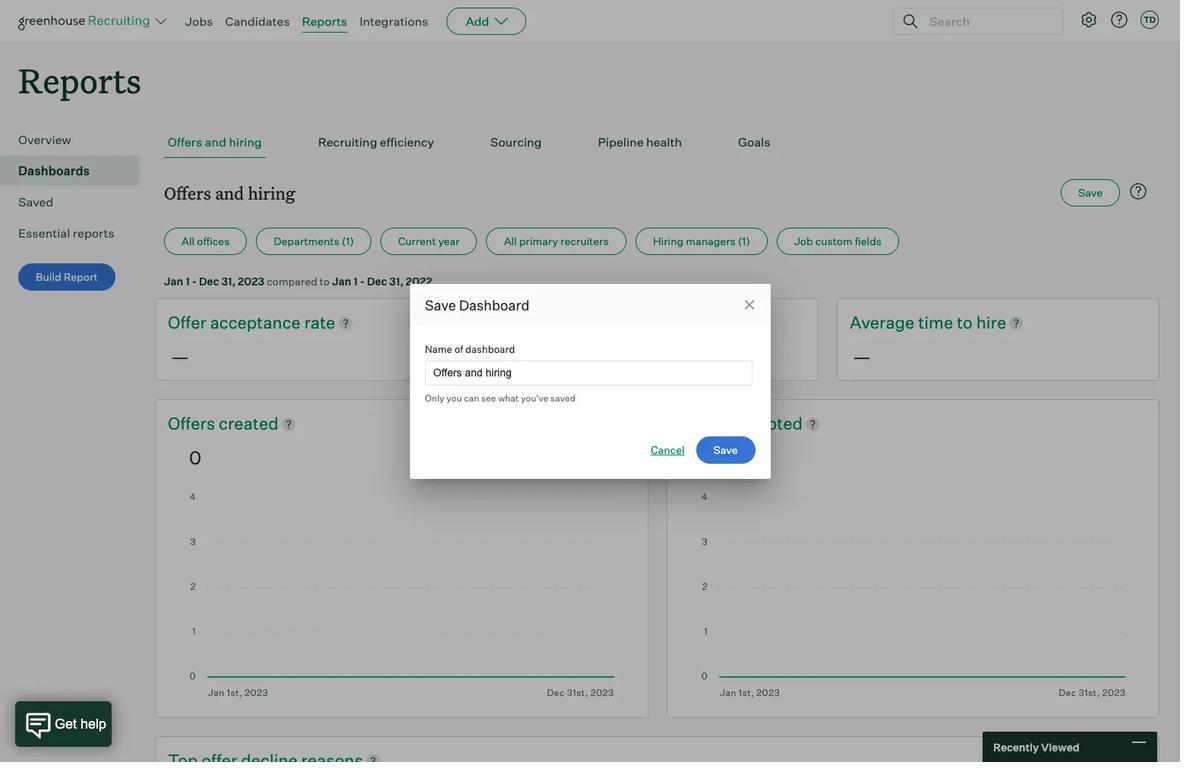 Task type: locate. For each thing, give the bounding box(es) containing it.
save down accepted link
[[714, 443, 738, 456]]

—
[[171, 346, 189, 368], [512, 346, 530, 368], [853, 346, 872, 368]]

you
[[447, 392, 462, 404]]

2 - from the left
[[360, 275, 365, 288]]

jan up offer
[[164, 275, 183, 288]]

1 vertical spatial save button
[[696, 437, 756, 464]]

saved
[[18, 195, 53, 210]]

fill link
[[636, 312, 654, 335]]

1 vertical spatial offers and hiring
[[164, 182, 295, 205]]

2 horizontal spatial to
[[957, 312, 973, 333]]

save button inside dialog
[[696, 437, 756, 464]]

td
[[1144, 14, 1157, 25]]

0 vertical spatial reports
[[302, 14, 348, 29]]

1 1 from the left
[[185, 275, 190, 288]]

1 up offer
[[185, 275, 190, 288]]

departments
[[274, 235, 340, 248]]

1 xychart image from the left
[[189, 494, 614, 699]]

(1) inside button
[[738, 235, 751, 248]]

0 horizontal spatial to link
[[616, 312, 636, 335]]

1 horizontal spatial save
[[714, 443, 738, 456]]

essential reports link
[[18, 224, 134, 243]]

offers
[[168, 135, 202, 150], [164, 182, 211, 205], [168, 413, 219, 434], [680, 413, 731, 434]]

1 dec from the left
[[199, 275, 219, 288]]

dec
[[199, 275, 219, 288], [367, 275, 387, 288]]

all for all primary recruiters
[[504, 235, 517, 248]]

time
[[578, 312, 613, 333], [919, 312, 954, 333]]

3 — from the left
[[853, 346, 872, 368]]

reports right "candidates"
[[302, 14, 348, 29]]

2 xychart image from the left
[[701, 494, 1126, 699]]

0 vertical spatial offers and hiring
[[168, 135, 262, 150]]

1 horizontal spatial jan
[[332, 275, 351, 288]]

hiring
[[229, 135, 262, 150], [248, 182, 295, 205]]

0 horizontal spatial jan
[[164, 275, 183, 288]]

2023
[[238, 275, 265, 288]]

to left fill
[[616, 312, 632, 333]]

1 average link from the left
[[509, 312, 578, 335]]

time link left hire link on the top right of the page
[[919, 312, 957, 335]]

0 horizontal spatial average link
[[509, 312, 578, 335]]

average link
[[509, 312, 578, 335], [850, 312, 919, 335]]

1 horizontal spatial save button
[[1062, 179, 1121, 207]]

current year button
[[381, 228, 477, 255]]

2 average from the left
[[850, 312, 915, 333]]

all primary recruiters
[[504, 235, 609, 248]]

dec left 2022
[[367, 275, 387, 288]]

2022
[[406, 275, 433, 288]]

1 horizontal spatial 1
[[354, 275, 358, 288]]

1 horizontal spatial —
[[512, 346, 530, 368]]

time left fill
[[578, 312, 613, 333]]

1 horizontal spatial average time to
[[850, 312, 977, 333]]

0 horizontal spatial time
[[578, 312, 613, 333]]

2 0 from the left
[[701, 447, 713, 469]]

0 horizontal spatial average
[[509, 312, 574, 333]]

0 horizontal spatial all
[[182, 235, 195, 248]]

1 time link from the left
[[578, 312, 616, 335]]

0 horizontal spatial dec
[[199, 275, 219, 288]]

offer
[[168, 312, 207, 333]]

2 horizontal spatial —
[[853, 346, 872, 368]]

fill
[[636, 312, 654, 333]]

1 horizontal spatial -
[[360, 275, 365, 288]]

- down all offices button
[[192, 275, 197, 288]]

2 average time to from the left
[[850, 312, 977, 333]]

0 horizontal spatial average time to
[[509, 312, 636, 333]]

sourcing button
[[487, 127, 546, 158]]

offers link
[[168, 413, 219, 436], [680, 413, 731, 436]]

to for fill
[[616, 312, 632, 333]]

jan up rate
[[332, 275, 351, 288]]

0 vertical spatial save
[[1079, 186, 1103, 199]]

1 horizontal spatial 31,
[[389, 275, 404, 288]]

0 horizontal spatial 0
[[189, 447, 202, 469]]

0 horizontal spatial —
[[171, 346, 189, 368]]

saved link
[[18, 193, 134, 211]]

1 horizontal spatial (1)
[[738, 235, 751, 248]]

31, left 2022
[[389, 275, 404, 288]]

0 horizontal spatial reports
[[18, 58, 141, 103]]

integrations
[[360, 14, 429, 29]]

1 - from the left
[[192, 275, 197, 288]]

time left 'hire'
[[919, 312, 954, 333]]

save dashboard dialog
[[410, 284, 771, 479]]

1 horizontal spatial time link
[[919, 312, 957, 335]]

2 offers link from the left
[[680, 413, 731, 436]]

1 average time to from the left
[[509, 312, 636, 333]]

save down 2022
[[425, 297, 456, 313]]

all left primary
[[504, 235, 517, 248]]

1 horizontal spatial 0
[[701, 447, 713, 469]]

accepted
[[731, 413, 803, 434]]

1 horizontal spatial average link
[[850, 312, 919, 335]]

save button left "faq" icon
[[1062, 179, 1121, 207]]

1 horizontal spatial time
[[919, 312, 954, 333]]

1 offers link from the left
[[168, 413, 219, 436]]

2 time link from the left
[[919, 312, 957, 335]]

1 down departments (1) button
[[354, 275, 358, 288]]

1 horizontal spatial offers link
[[680, 413, 731, 436]]

save button
[[1062, 179, 1121, 207], [696, 437, 756, 464]]

save for the right save button
[[1079, 186, 1103, 199]]

0 horizontal spatial save button
[[696, 437, 756, 464]]

0 vertical spatial save button
[[1062, 179, 1121, 207]]

faq image
[[1130, 182, 1148, 201]]

time for hire
[[919, 312, 954, 333]]

1 all from the left
[[182, 235, 195, 248]]

all left offices
[[182, 235, 195, 248]]

rate link
[[304, 312, 336, 335]]

1 to link from the left
[[616, 312, 636, 335]]

offers and hiring
[[168, 135, 262, 150], [164, 182, 295, 205]]

1 horizontal spatial to
[[616, 312, 632, 333]]

hiring managers (1)
[[653, 235, 751, 248]]

viewed
[[1042, 741, 1080, 754]]

offices
[[197, 235, 230, 248]]

average
[[509, 312, 574, 333], [850, 312, 915, 333]]

and inside button
[[205, 135, 226, 150]]

31,
[[221, 275, 236, 288], [389, 275, 404, 288]]

Search text field
[[926, 10, 1049, 32]]

all
[[182, 235, 195, 248], [504, 235, 517, 248]]

0 horizontal spatial xychart image
[[189, 494, 614, 699]]

1
[[185, 275, 190, 288], [354, 275, 358, 288]]

job custom fields button
[[777, 228, 900, 255]]

1 horizontal spatial xychart image
[[701, 494, 1126, 699]]

dashboards link
[[18, 162, 134, 180]]

job
[[795, 235, 813, 248]]

2 horizontal spatial save
[[1079, 186, 1103, 199]]

31, left '2023'
[[221, 275, 236, 288]]

2 31, from the left
[[389, 275, 404, 288]]

1 horizontal spatial all
[[504, 235, 517, 248]]

2 average link from the left
[[850, 312, 919, 335]]

hire link
[[977, 312, 1007, 335]]

xychart image
[[189, 494, 614, 699], [701, 494, 1126, 699]]

1 — from the left
[[171, 346, 189, 368]]

0 horizontal spatial time link
[[578, 312, 616, 335]]

average time to for fill
[[509, 312, 636, 333]]

0 horizontal spatial save
[[425, 297, 456, 313]]

1 vertical spatial save
[[425, 297, 456, 313]]

2 — from the left
[[512, 346, 530, 368]]

2 vertical spatial save
[[714, 443, 738, 456]]

tab list
[[164, 127, 1151, 158]]

2 to link from the left
[[957, 312, 977, 335]]

0
[[189, 447, 202, 469], [701, 447, 713, 469]]

2 time from the left
[[919, 312, 954, 333]]

reports down greenhouse recruiting image
[[18, 58, 141, 103]]

time link
[[578, 312, 616, 335], [919, 312, 957, 335]]

managers
[[686, 235, 736, 248]]

current year
[[398, 235, 460, 248]]

hiring inside button
[[229, 135, 262, 150]]

2 all from the left
[[504, 235, 517, 248]]

compared
[[267, 275, 317, 288]]

you've
[[521, 392, 549, 404]]

0 vertical spatial hiring
[[229, 135, 262, 150]]

to left 'hire'
[[957, 312, 973, 333]]

1 horizontal spatial to link
[[957, 312, 977, 335]]

0 horizontal spatial 31,
[[221, 275, 236, 288]]

save
[[1079, 186, 1103, 199], [425, 297, 456, 313], [714, 443, 738, 456]]

0 horizontal spatial -
[[192, 275, 197, 288]]

to right the compared
[[320, 275, 330, 288]]

see
[[482, 392, 496, 404]]

1 average from the left
[[509, 312, 574, 333]]

to link for fill
[[616, 312, 636, 335]]

of
[[455, 343, 463, 355]]

build report
[[36, 271, 98, 284]]

cancel
[[651, 443, 685, 456]]

recruiters
[[561, 235, 609, 248]]

- left 2022
[[360, 275, 365, 288]]

created link
[[219, 413, 279, 436]]

1 (1) from the left
[[342, 235, 354, 248]]

current
[[398, 235, 436, 248]]

1 jan from the left
[[164, 275, 183, 288]]

0 horizontal spatial to
[[320, 275, 330, 288]]

1 horizontal spatial dec
[[367, 275, 387, 288]]

0 horizontal spatial offers link
[[168, 413, 219, 436]]

add button
[[447, 8, 527, 35]]

save left "faq" icon
[[1079, 186, 1103, 199]]

dashboard
[[466, 343, 515, 355]]

None text field
[[425, 361, 753, 386]]

average time to
[[509, 312, 636, 333], [850, 312, 977, 333]]

(1)
[[342, 235, 354, 248], [738, 235, 751, 248]]

1 0 from the left
[[189, 447, 202, 469]]

recently viewed
[[994, 741, 1080, 754]]

pipeline
[[598, 135, 644, 150]]

1 time from the left
[[578, 312, 613, 333]]

save button down accepted link
[[696, 437, 756, 464]]

offers and hiring inside button
[[168, 135, 262, 150]]

0 for accepted
[[701, 447, 713, 469]]

(1) right departments
[[342, 235, 354, 248]]

build
[[36, 271, 61, 284]]

2 (1) from the left
[[738, 235, 751, 248]]

all offices button
[[164, 228, 247, 255]]

1 horizontal spatial average
[[850, 312, 915, 333]]

0 horizontal spatial 1
[[185, 275, 190, 288]]

0 vertical spatial and
[[205, 135, 226, 150]]

1 vertical spatial reports
[[18, 58, 141, 103]]

jan
[[164, 275, 183, 288], [332, 275, 351, 288]]

dec down all offices button
[[199, 275, 219, 288]]

(1) right managers
[[738, 235, 751, 248]]

time link left fill link
[[578, 312, 616, 335]]

0 horizontal spatial (1)
[[342, 235, 354, 248]]



Task type: vqa. For each thing, say whether or not it's contained in the screenshot.
Recently
yes



Task type: describe. For each thing, give the bounding box(es) containing it.
offer link
[[168, 312, 210, 335]]

year
[[439, 235, 460, 248]]

1 31, from the left
[[221, 275, 236, 288]]

jobs
[[185, 14, 213, 29]]

— for fill
[[512, 346, 530, 368]]

1 vertical spatial hiring
[[248, 182, 295, 205]]

goals
[[739, 135, 771, 150]]

only
[[425, 392, 445, 404]]

add
[[466, 14, 489, 29]]

recently
[[994, 741, 1039, 754]]

all offices
[[182, 235, 230, 248]]

2 jan from the left
[[332, 275, 351, 288]]

1 vertical spatial and
[[215, 182, 244, 205]]

0 for created
[[189, 447, 202, 469]]

name
[[425, 343, 453, 355]]

average time to for hire
[[850, 312, 977, 333]]

td button
[[1138, 8, 1162, 32]]

offers link for created
[[168, 413, 219, 436]]

health
[[647, 135, 682, 150]]

departments (1)
[[274, 235, 354, 248]]

hire
[[977, 312, 1007, 333]]

— for hire
[[853, 346, 872, 368]]

xychart image for accepted
[[701, 494, 1126, 699]]

jobs link
[[185, 14, 213, 29]]

created
[[219, 413, 279, 434]]

(1) inside button
[[342, 235, 354, 248]]

departments (1) button
[[256, 228, 372, 255]]

rate
[[304, 312, 336, 333]]

report
[[64, 271, 98, 284]]

all primary recruiters button
[[487, 228, 627, 255]]

name of dashboard
[[425, 343, 515, 355]]

hiring
[[653, 235, 684, 248]]

time link for fill
[[578, 312, 616, 335]]

to link for hire
[[957, 312, 977, 335]]

xychart image for created
[[189, 494, 614, 699]]

average for fill
[[509, 312, 574, 333]]

recruiting efficiency
[[318, 135, 434, 150]]

offers link for accepted
[[680, 413, 731, 436]]

integrations link
[[360, 14, 429, 29]]

sourcing
[[491, 135, 542, 150]]

custom
[[816, 235, 853, 248]]

dashboards
[[18, 164, 90, 179]]

recruiting
[[318, 135, 377, 150]]

time for fill
[[578, 312, 613, 333]]

essential
[[18, 226, 70, 241]]

to for hire
[[957, 312, 973, 333]]

only you can see what you've saved
[[425, 392, 576, 404]]

all for all offices
[[182, 235, 195, 248]]

average for hire
[[850, 312, 915, 333]]

save for save dashboard
[[425, 297, 456, 313]]

pipeline health button
[[594, 127, 686, 158]]

pipeline health
[[598, 135, 682, 150]]

tab list containing offers and hiring
[[164, 127, 1151, 158]]

2 dec from the left
[[367, 275, 387, 288]]

primary
[[519, 235, 558, 248]]

goals button
[[735, 127, 775, 158]]

recruiting efficiency button
[[314, 127, 438, 158]]

configure image
[[1080, 11, 1099, 29]]

acceptance
[[210, 312, 301, 333]]

overview
[[18, 132, 71, 148]]

can
[[464, 392, 480, 404]]

offers inside button
[[168, 135, 202, 150]]

build report button
[[18, 264, 115, 291]]

what
[[498, 392, 519, 404]]

accepted link
[[731, 413, 803, 436]]

hiring managers (1) button
[[636, 228, 768, 255]]

2 1 from the left
[[354, 275, 358, 288]]

reports link
[[302, 14, 348, 29]]

1 horizontal spatial reports
[[302, 14, 348, 29]]

candidates link
[[225, 14, 290, 29]]

essential reports
[[18, 226, 114, 241]]

none text field inside save dashboard dialog
[[425, 361, 753, 386]]

candidates
[[225, 14, 290, 29]]

jan 1 - dec 31, 2023 compared to jan 1 - dec 31, 2022
[[164, 275, 433, 288]]

average link for fill
[[509, 312, 578, 335]]

cancel link
[[651, 443, 685, 458]]

efficiency
[[380, 135, 434, 150]]

offers and hiring button
[[164, 127, 266, 158]]

acceptance link
[[210, 312, 304, 335]]

save dashboard
[[425, 297, 530, 313]]

td button
[[1141, 11, 1159, 29]]

greenhouse recruiting image
[[18, 12, 155, 30]]

overview link
[[18, 131, 134, 149]]

offer acceptance
[[168, 312, 304, 333]]

saved
[[551, 392, 576, 404]]

job custom fields
[[795, 235, 882, 248]]

reports
[[73, 226, 114, 241]]

average link for hire
[[850, 312, 919, 335]]

time link for hire
[[919, 312, 957, 335]]

fields
[[855, 235, 882, 248]]

dashboard
[[459, 297, 530, 313]]



